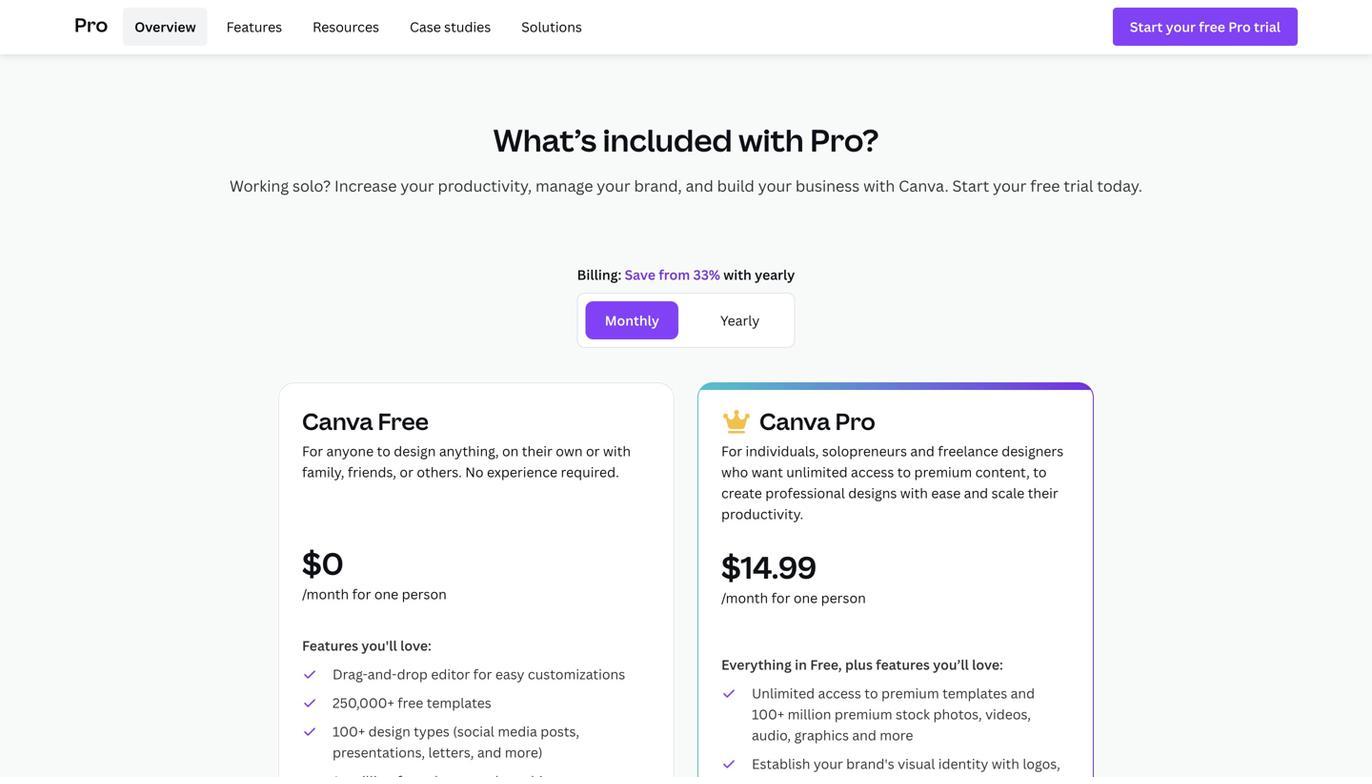 Task type: locate. For each thing, give the bounding box(es) containing it.
0 vertical spatial with
[[739, 119, 804, 161]]

working solo? increase your productivity, manage your brand, and build your business with canva. start your free trial today.
[[230, 175, 1143, 196]]

solutions link
[[510, 8, 594, 46]]

start
[[953, 175, 990, 196]]

pro element
[[74, 0, 1299, 53]]

1 horizontal spatial with
[[864, 175, 896, 196]]

2 your from the left
[[597, 175, 631, 196]]

overview link
[[123, 8, 207, 46]]

your left free on the right of the page
[[994, 175, 1027, 196]]

working
[[230, 175, 289, 196]]

with up the "build"
[[739, 119, 804, 161]]

with left canva.
[[864, 175, 896, 196]]

1 vertical spatial with
[[864, 175, 896, 196]]

menu bar containing overview
[[116, 8, 594, 46]]

resources
[[313, 17, 379, 36]]

features link
[[215, 8, 294, 46]]

your right increase
[[401, 175, 434, 196]]

with
[[739, 119, 804, 161], [864, 175, 896, 196]]

0 horizontal spatial with
[[739, 119, 804, 161]]

solutions
[[522, 17, 582, 36]]

features
[[227, 17, 282, 36]]

case studies
[[410, 17, 491, 36]]

your left brand,
[[597, 175, 631, 196]]

your right the "build"
[[759, 175, 792, 196]]

your
[[401, 175, 434, 196], [597, 175, 631, 196], [759, 175, 792, 196], [994, 175, 1027, 196]]

menu bar
[[116, 8, 594, 46]]

and
[[686, 175, 714, 196]]

pro?
[[811, 119, 879, 161]]



Task type: describe. For each thing, give the bounding box(es) containing it.
increase
[[335, 175, 397, 196]]

free
[[1031, 175, 1061, 196]]

what's
[[494, 119, 597, 161]]

4 your from the left
[[994, 175, 1027, 196]]

pro
[[74, 11, 108, 37]]

trial
[[1064, 175, 1094, 196]]

business
[[796, 175, 860, 196]]

included
[[603, 119, 733, 161]]

menu bar inside pro element
[[116, 8, 594, 46]]

case
[[410, 17, 441, 36]]

today.
[[1098, 175, 1143, 196]]

case studies link
[[399, 8, 503, 46]]

build
[[718, 175, 755, 196]]

manage
[[536, 175, 593, 196]]

what's included with pro?
[[494, 119, 879, 161]]

solo?
[[293, 175, 331, 196]]

productivity,
[[438, 175, 532, 196]]

1 your from the left
[[401, 175, 434, 196]]

studies
[[444, 17, 491, 36]]

overview
[[135, 17, 196, 36]]

3 your from the left
[[759, 175, 792, 196]]

resources link
[[301, 8, 391, 46]]

canva.
[[899, 175, 949, 196]]

brand,
[[634, 175, 682, 196]]



Task type: vqa. For each thing, say whether or not it's contained in the screenshot.
OVERVIEW
yes



